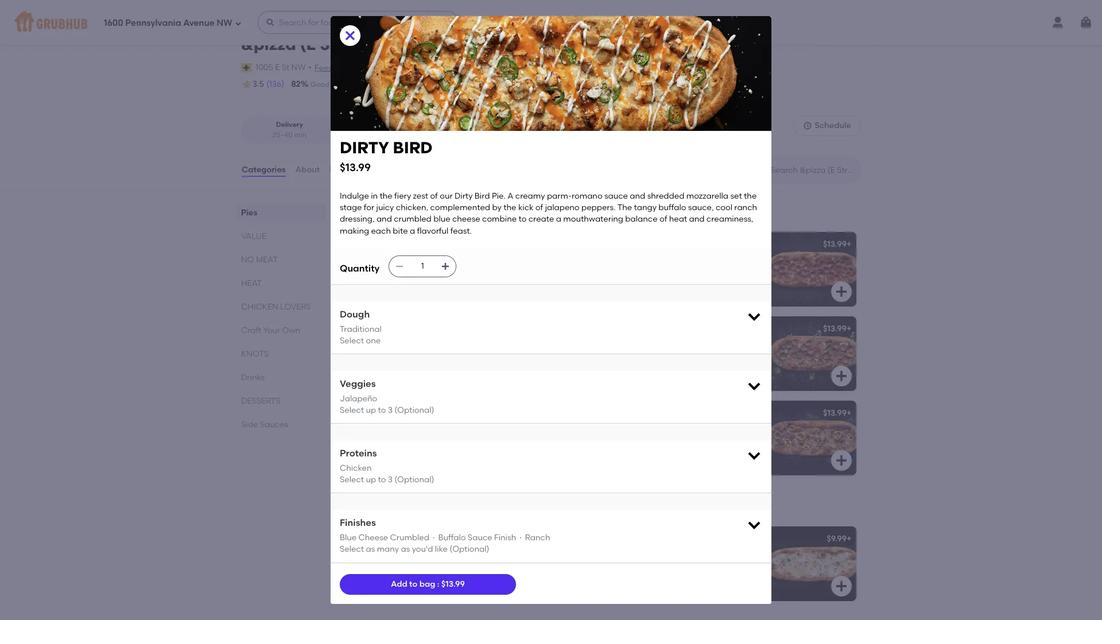 Task type: vqa. For each thing, say whether or not it's contained in the screenshot.
right of
yes



Task type: locate. For each thing, give the bounding box(es) containing it.
min right 10–20
[[408, 131, 420, 139]]

adventure.
[[437, 302, 479, 312]]

pies down "indulge"
[[349, 205, 374, 219]]

(optional) inside proteins chicken select up to 3 (optional)
[[395, 475, 434, 485]]

lil
[[616, 239, 627, 249]]

sauce
[[605, 191, 628, 201], [458, 267, 482, 277]]

svg image
[[1080, 16, 1093, 29], [266, 18, 275, 27], [235, 20, 242, 27], [395, 262, 404, 271], [835, 285, 849, 299], [578, 369, 591, 383], [746, 378, 763, 394], [746, 517, 763, 533], [835, 579, 849, 593]]

2 vertical spatial a
[[450, 291, 455, 300]]

1 up from the top
[[366, 405, 376, 415]]

1 min from the left
[[294, 131, 307, 139]]

1 vertical spatial (optional)
[[395, 475, 434, 485]]

dive into our new g pie: classic tomato and our secret 't' sauce underpin fresh mozzarella and fragrant basil, creating a timeless yet tantalizing taste adventure.
[[358, 256, 489, 312]]

dirty up the "reviews" on the left of the page
[[340, 138, 389, 157]]

bird inside dirty bird $13.99
[[393, 138, 433, 157]]

g
[[380, 239, 386, 249], [428, 256, 435, 265]]

0 horizontal spatial ∙
[[431, 533, 437, 543]]

a up 'adventure.'
[[450, 291, 455, 300]]

the up juicy
[[380, 191, 393, 201]]

2 select from the top
[[340, 405, 364, 415]]

option group
[[241, 116, 438, 145]]

+ for american honey
[[847, 324, 852, 334]]

schedule button
[[794, 116, 861, 136]]

2 3 from the top
[[388, 475, 393, 485]]

0 vertical spatial sauce
[[605, 191, 628, 201]]

1 horizontal spatial sauce
[[605, 191, 628, 201]]

dirty bird $13.99
[[340, 138, 433, 174]]

@me don't sub me image
[[771, 401, 857, 475]]

select down blue
[[340, 545, 364, 554]]

lil roni image
[[771, 232, 857, 307]]

3 inside veggies jalapeño select up to 3 (optional)
[[388, 405, 393, 415]]

g down each
[[380, 239, 386, 249]]

lil roni
[[616, 239, 650, 249]]

• left fees
[[309, 62, 312, 72]]

proteins chicken select up to 3 (optional)
[[340, 448, 434, 485]]

select down traditional
[[340, 336, 364, 346]]

ranch
[[735, 203, 757, 213]]

0 horizontal spatial nw
[[217, 18, 232, 28]]

1 select from the top
[[340, 336, 364, 346]]

mozzarella down secret
[[416, 279, 458, 289]]

nw inside button
[[291, 62, 306, 72]]

2 min from the left
[[408, 131, 420, 139]]

of down buffalo
[[660, 214, 667, 224]]

1005 e st nw button
[[255, 61, 306, 74]]

1 horizontal spatial •
[[382, 131, 385, 139]]

nw right avenue at the left of page
[[217, 18, 232, 28]]

0 horizontal spatial as
[[366, 545, 375, 554]]

no
[[241, 255, 254, 265]]

$13.99
[[340, 161, 371, 174], [566, 239, 590, 249], [823, 239, 847, 249], [823, 324, 847, 334], [823, 408, 847, 418], [441, 579, 465, 589]]

subscription pass image
[[241, 63, 253, 72]]

$13.99 + for new g image
[[566, 239, 595, 249]]

4 select from the top
[[340, 545, 364, 554]]

0 horizontal spatial pies
[[241, 208, 257, 218]]

0 horizontal spatial sauce
[[458, 267, 482, 277]]

0 vertical spatial up
[[366, 405, 376, 415]]

0 vertical spatial of
[[430, 191, 438, 201]]

bag
[[420, 579, 435, 589]]

our inside indulge in the fiery zest of our dirty bird pie. a creamy parm-romano sauce and shredded mozzarella set the stage for juicy chicken, complemented by the kick of jalapeno peppers. the tangy buffalo sauce, cool ranch dressing, and crumbled blue cheese combine to create a mouthwatering balance of heat and creaminess, making each bite a flavorful feast.
[[440, 191, 453, 201]]

crumbled
[[390, 533, 430, 543]]

up inside proteins chicken select up to 3 (optional)
[[366, 475, 376, 485]]

and up fresh
[[389, 267, 405, 277]]

1 vertical spatial a
[[410, 226, 415, 236]]

up for veggies
[[366, 405, 376, 415]]

bird inside button
[[384, 408, 403, 418]]

1 horizontal spatial mozzarella
[[687, 191, 729, 201]]

82
[[291, 79, 301, 89]]

blue
[[434, 214, 451, 224]]

white pie image
[[771, 527, 857, 601]]

up
[[366, 405, 376, 415], [366, 475, 376, 485]]

2 horizontal spatial a
[[556, 214, 562, 224]]

bird
[[393, 138, 433, 157], [384, 408, 403, 418]]

3 inside proteins chicken select up to 3 (optional)
[[388, 475, 393, 485]]

value inside tab
[[241, 231, 266, 241]]

$13.99 +
[[566, 239, 595, 249], [823, 239, 852, 249], [823, 324, 852, 334], [823, 408, 852, 418]]

many
[[377, 545, 399, 554]]

1005 e st nw
[[256, 62, 306, 72]]

0 vertical spatial nw
[[217, 18, 232, 28]]

up down chicken
[[366, 475, 376, 485]]

sauce up the
[[605, 191, 628, 201]]

of up create
[[536, 203, 543, 213]]

select inside "finishes blue cheese crumbled ∙ buffalo sauce finish ∙ ranch select as many as you'd like (optional)"
[[340, 545, 364, 554]]

0 vertical spatial our
[[440, 191, 453, 201]]

feast.
[[451, 226, 472, 236]]

0 horizontal spatial mozzarella
[[416, 279, 458, 289]]

add
[[391, 579, 408, 589]]

1 horizontal spatial a
[[450, 291, 455, 300]]

by
[[492, 203, 502, 213]]

select for proteins
[[340, 475, 364, 485]]

nw
[[217, 18, 232, 28], [291, 62, 306, 72]]

(optional) inside "finishes blue cheese crumbled ∙ buffalo sauce finish ∙ ranch select as many as you'd like (optional)"
[[450, 545, 490, 554]]

(optional) for veggies
[[395, 405, 434, 415]]

knots
[[241, 349, 269, 359]]

dirty inside dirty bird $13.99
[[340, 138, 389, 157]]

mozzarella inside dive into our new g pie: classic tomato and our secret 't' sauce underpin fresh mozzarella and fragrant basil, creating a timeless yet tantalizing taste adventure.
[[416, 279, 458, 289]]

select inside veggies jalapeño select up to 3 (optional)
[[340, 405, 364, 415]]

0 horizontal spatial min
[[294, 131, 307, 139]]

2 vertical spatial (optional)
[[450, 545, 490, 554]]

cheese pie button
[[351, 527, 599, 601]]

star icon image
[[241, 79, 253, 90]]

•
[[309, 62, 312, 72], [382, 131, 385, 139]]

3 select from the top
[[340, 475, 364, 485]]

&pizza
[[241, 34, 296, 54]]

finish
[[494, 533, 516, 543]]

(136)
[[266, 79, 284, 89]]

a down jalapeno on the top of page
[[556, 214, 562, 224]]

up down jalapeño
[[366, 405, 376, 415]]

value up "no meat"
[[241, 231, 266, 241]]

bird for dirty bird $13.99
[[393, 138, 433, 157]]

select
[[340, 336, 364, 346], [340, 405, 364, 415], [340, 475, 364, 485], [340, 545, 364, 554]]

0 vertical spatial 3
[[388, 405, 393, 415]]

to inside proteins chicken select up to 3 (optional)
[[378, 475, 386, 485]]

select for veggies
[[340, 405, 364, 415]]

$13.99 for new g image
[[566, 239, 590, 249]]

0 vertical spatial a
[[556, 214, 562, 224]]

1 vertical spatial mozzarella
[[416, 279, 458, 289]]

delivery
[[403, 80, 429, 88]]

zest
[[413, 191, 428, 201]]

the up 'ranch'
[[744, 191, 757, 201]]

categories button
[[241, 149, 286, 191]]

1 vertical spatial bird
[[384, 408, 403, 418]]

select down jalapeño
[[340, 405, 364, 415]]

2 vertical spatial of
[[660, 214, 667, 224]]

2 up from the top
[[366, 475, 376, 485]]

and down sauce,
[[689, 214, 705, 224]]

g up secret
[[428, 256, 435, 265]]

desserts tab
[[241, 395, 322, 407]]

to inside indulge in the fiery zest of our dirty bird pie. a creamy parm-romano sauce and shredded mozzarella set the stage for juicy chicken, complemented by the kick of jalapeno peppers. the tangy buffalo sauce, cool ranch dressing, and crumbled blue cheese combine to create a mouthwatering balance of heat and creaminess, making each bite a flavorful feast.
[[519, 214, 527, 224]]

$9.99
[[827, 534, 847, 544]]

0 vertical spatial bird
[[393, 138, 433, 157]]

pennsylvania
[[125, 18, 181, 28]]

nw right 'st' on the top
[[291, 62, 306, 72]]

1 vertical spatial dirty
[[358, 408, 382, 418]]

side sauces tab
[[241, 419, 322, 431]]

no meat tab
[[241, 254, 322, 266]]

svg image
[[343, 29, 357, 42], [804, 121, 813, 131], [441, 262, 450, 271], [746, 308, 763, 324], [835, 369, 849, 383], [746, 448, 763, 464], [835, 454, 849, 467]]

dirty inside button
[[358, 408, 382, 418]]

83
[[355, 79, 365, 89]]

roni
[[629, 239, 650, 249]]

3 for proteins
[[388, 475, 393, 485]]

1 horizontal spatial nw
[[291, 62, 306, 72]]

option group containing delivery 25–40 min
[[241, 116, 438, 145]]

1 horizontal spatial of
[[536, 203, 543, 213]]

american honey image
[[513, 316, 599, 391]]

$13.99 + for maverick image at right bottom
[[823, 324, 852, 334]]

1 vertical spatial value
[[349, 500, 389, 514]]

sauce down classic
[[458, 267, 482, 277]]

stage
[[340, 203, 362, 213]]

american honey
[[358, 324, 434, 334]]

cheese
[[358, 534, 390, 544]]

't'
[[448, 267, 456, 277]]

select inside proteins chicken select up to 3 (optional)
[[340, 475, 364, 485]]

0 horizontal spatial •
[[309, 62, 312, 72]]

0 vertical spatial (optional)
[[395, 405, 434, 415]]

1 vertical spatial sauce
[[458, 267, 482, 277]]

categories
[[242, 165, 286, 175]]

• right mi in the top left of the page
[[382, 131, 385, 139]]

mozzarella inside indulge in the fiery zest of our dirty bird pie. a creamy parm-romano sauce and shredded mozzarella set the stage for juicy chicken, complemented by the kick of jalapeno peppers. the tangy buffalo sauce, cool ranch dressing, and crumbled blue cheese combine to create a mouthwatering balance of heat and creaminess, making each bite a flavorful feast.
[[687, 191, 729, 201]]

drinks
[[241, 373, 265, 382]]

1 horizontal spatial value
[[349, 500, 389, 514]]

buffalo
[[659, 203, 686, 213]]

bird for dirty bird
[[384, 408, 403, 418]]

and down juicy
[[377, 214, 392, 224]]

1 3 from the top
[[388, 405, 393, 415]]

new g
[[358, 239, 386, 249]]

mouthwatering
[[564, 214, 624, 224]]

our down new
[[407, 267, 420, 277]]

3
[[388, 405, 393, 415], [388, 475, 393, 485]]

our right into
[[394, 256, 407, 265]]

0 vertical spatial •
[[309, 62, 312, 72]]

dirty bird
[[358, 408, 403, 418]]

value up finishes
[[349, 500, 389, 514]]

about
[[296, 165, 320, 175]]

switch location
[[345, 62, 405, 72]]

1 vertical spatial 3
[[388, 475, 393, 485]]

flavorful
[[417, 226, 449, 236]]

2 vertical spatial our
[[407, 267, 420, 277]]

pickup 0.6 mi • 10–20 min
[[359, 121, 420, 139]]

heat
[[241, 279, 262, 288]]

as down "cheese" at the left bottom
[[366, 545, 375, 554]]

mozzarella up sauce,
[[687, 191, 729, 201]]

1 horizontal spatial ∙
[[518, 533, 523, 543]]

of right zest
[[430, 191, 438, 201]]

∙ right finish
[[518, 533, 523, 543]]

pies up value tab
[[241, 208, 257, 218]]

1 horizontal spatial g
[[428, 256, 435, 265]]

select down chicken
[[340, 475, 364, 485]]

drinks tab
[[241, 372, 322, 384]]

and up timeless at top left
[[460, 279, 476, 289]]

value tab
[[241, 230, 322, 242]]

1 horizontal spatial as
[[401, 545, 410, 554]]

1 vertical spatial •
[[382, 131, 385, 139]]

dirty bird image
[[513, 401, 599, 475]]

honey
[[405, 324, 434, 334]]

on
[[375, 80, 385, 88]]

a down crumbled
[[410, 226, 415, 236]]

0 horizontal spatial g
[[380, 239, 386, 249]]

for
[[364, 203, 375, 213]]

∙ up like
[[431, 533, 437, 543]]

jalapeño
[[340, 394, 377, 404]]

2 horizontal spatial of
[[660, 214, 667, 224]]

as down crumbled
[[401, 545, 410, 554]]

crumbled
[[394, 214, 432, 224]]

1 vertical spatial up
[[366, 475, 376, 485]]

min inside delivery 25–40 min
[[294, 131, 307, 139]]

reviews button
[[329, 149, 362, 191]]

0 vertical spatial dirty
[[340, 138, 389, 157]]

a inside dive into our new g pie: classic tomato and our secret 't' sauce underpin fresh mozzarella and fragrant basil, creating a timeless yet tantalizing taste adventure.
[[450, 291, 455, 300]]

0 horizontal spatial value
[[241, 231, 266, 241]]

dirty down jalapeño
[[358, 408, 382, 418]]

0 vertical spatial value
[[241, 231, 266, 241]]

sauce
[[468, 533, 492, 543]]

cheese
[[359, 533, 388, 543]]

sauce inside indulge in the fiery zest of our dirty bird pie. a creamy parm-romano sauce and shredded mozzarella set the stage for juicy chicken, complemented by the kick of jalapeno peppers. the tangy buffalo sauce, cool ranch dressing, and crumbled blue cheese combine to create a mouthwatering balance of heat and creaminess, making each bite a flavorful feast.
[[605, 191, 628, 201]]

0 horizontal spatial the
[[380, 191, 393, 201]]

finishes
[[340, 518, 376, 529]]

0 horizontal spatial of
[[430, 191, 438, 201]]

quantity
[[340, 263, 380, 274]]

main navigation navigation
[[0, 0, 1103, 45]]

nw for 1005 e st nw
[[291, 62, 306, 72]]

up inside veggies jalapeño select up to 3 (optional)
[[366, 405, 376, 415]]

1 horizontal spatial min
[[408, 131, 420, 139]]

1 vertical spatial g
[[428, 256, 435, 265]]

1 ∙ from the left
[[431, 533, 437, 543]]

0 vertical spatial mozzarella
[[687, 191, 729, 201]]

cheese
[[452, 214, 480, 224]]

american honey button
[[351, 316, 599, 391]]

select inside dough traditional select one
[[340, 336, 364, 346]]

pies
[[349, 205, 374, 219], [241, 208, 257, 218]]

nw inside main navigation navigation
[[217, 18, 232, 28]]

a
[[508, 191, 514, 201]]

dirty
[[340, 138, 389, 157], [358, 408, 382, 418]]

(optional) inside veggies jalapeño select up to 3 (optional)
[[395, 405, 434, 415]]

1 vertical spatial nw
[[291, 62, 306, 72]]

dirty for dirty bird $13.99
[[340, 138, 389, 157]]

the down a
[[504, 203, 517, 213]]

+ for new g
[[847, 239, 852, 249]]

min down delivery
[[294, 131, 307, 139]]

good
[[310, 80, 329, 88]]

75
[[438, 79, 447, 89]]

Input item quantity number field
[[410, 256, 435, 277]]

our left dirty
[[440, 191, 453, 201]]

&pizza (e street)
[[241, 34, 375, 54]]



Task type: describe. For each thing, give the bounding box(es) containing it.
time
[[387, 80, 402, 88]]

• inside pickup 0.6 mi • 10–20 min
[[382, 131, 385, 139]]

veggies
[[340, 379, 376, 389]]

min inside pickup 0.6 mi • 10–20 min
[[408, 131, 420, 139]]

$13.99 for maverick image at right bottom
[[823, 324, 847, 334]]

parm-
[[547, 191, 572, 201]]

dirty bird button
[[351, 401, 599, 475]]

st
[[282, 62, 290, 72]]

2 as from the left
[[401, 545, 410, 554]]

$13.99 for @me don't sub me image
[[823, 408, 847, 418]]

chicken
[[340, 463, 372, 473]]

create
[[529, 214, 554, 224]]

g inside dive into our new g pie: classic tomato and our secret 't' sauce underpin fresh mozzarella and fragrant basil, creating a timeless yet tantalizing taste adventure.
[[428, 256, 435, 265]]

0.6
[[359, 131, 369, 139]]

finishes blue cheese crumbled ∙ buffalo sauce finish ∙ ranch select as many as you'd like (optional)
[[340, 518, 550, 554]]

$13.99 + for lil roni image
[[823, 239, 852, 249]]

new
[[409, 256, 426, 265]]

set
[[731, 191, 742, 201]]

0 horizontal spatial a
[[410, 226, 415, 236]]

pickup
[[378, 121, 401, 129]]

to inside veggies jalapeño select up to 3 (optional)
[[378, 405, 386, 415]]

1 vertical spatial of
[[536, 203, 543, 213]]

and up the tangy
[[630, 191, 646, 201]]

sauces
[[260, 420, 288, 430]]

+ for cheese pie
[[847, 534, 852, 544]]

2 ∙ from the left
[[518, 533, 523, 543]]

10–20
[[387, 131, 406, 139]]

new g image
[[513, 232, 599, 307]]

:
[[437, 579, 440, 589]]

shredded
[[648, 191, 685, 201]]

pie
[[392, 534, 405, 544]]

pies tab
[[241, 207, 322, 219]]

taste
[[415, 302, 435, 312]]

proteins
[[340, 448, 377, 459]]

craft your own
[[241, 326, 300, 335]]

craft your own tab
[[241, 324, 322, 337]]

$9.99 +
[[827, 534, 852, 544]]

heat
[[669, 214, 687, 224]]

lovers
[[280, 302, 311, 312]]

new
[[358, 239, 378, 249]]

sauce inside dive into our new g pie: classic tomato and our secret 't' sauce underpin fresh mozzarella and fragrant basil, creating a timeless yet tantalizing taste adventure.
[[458, 267, 482, 277]]

creamy
[[516, 191, 545, 201]]

add to bag : $13.99
[[391, 579, 465, 589]]

1 horizontal spatial the
[[504, 203, 517, 213]]

1 as from the left
[[366, 545, 375, 554]]

(optional) for proteins
[[395, 475, 434, 485]]

basil,
[[392, 291, 413, 300]]

desserts
[[241, 396, 281, 406]]

tantalizing
[[372, 302, 413, 312]]

cheese pie image
[[513, 527, 599, 601]]

chicken lovers tab
[[241, 301, 322, 313]]

timeless
[[457, 291, 489, 300]]

1 horizontal spatial pies
[[349, 205, 374, 219]]

3 for veggies
[[388, 405, 393, 415]]

into
[[377, 256, 392, 265]]

1 vertical spatial our
[[394, 256, 407, 265]]

bite
[[393, 226, 408, 236]]

secret
[[421, 267, 446, 277]]

knots tab
[[241, 348, 322, 360]]

pie:
[[437, 256, 450, 265]]

up for proteins
[[366, 475, 376, 485]]

e
[[275, 62, 280, 72]]

sauce,
[[688, 203, 714, 213]]

• inside "• fees"
[[309, 62, 312, 72]]

dough
[[340, 309, 370, 320]]

fiery
[[395, 191, 411, 201]]

side sauces
[[241, 420, 288, 430]]

$13.99 inside dirty bird $13.99
[[340, 161, 371, 174]]

the
[[618, 203, 632, 213]]

nw for 1600 pennsylvania avenue nw
[[217, 18, 232, 28]]

creaminess,
[[707, 214, 754, 224]]

Search &pizza (E Street) search field
[[769, 165, 857, 176]]

$13.99 for lil roni image
[[823, 239, 847, 249]]

chicken
[[241, 302, 278, 312]]

cool
[[716, 203, 733, 213]]

$13.99 + for @me don't sub me image
[[823, 408, 852, 418]]

street)
[[320, 34, 375, 54]]

3.5
[[253, 79, 264, 89]]

select for dough
[[340, 336, 364, 346]]

each
[[371, 226, 391, 236]]

switch
[[345, 62, 371, 72]]

dirty
[[455, 191, 473, 201]]

25–40
[[273, 131, 293, 139]]

meat
[[256, 255, 278, 265]]

yet
[[358, 302, 370, 312]]

fees button
[[314, 62, 333, 75]]

in
[[371, 191, 378, 201]]

heat tab
[[241, 277, 322, 289]]

creating
[[415, 291, 448, 300]]

romano
[[572, 191, 603, 201]]

delivery
[[276, 121, 303, 129]]

pie.
[[492, 191, 506, 201]]

svg image inside schedule button
[[804, 121, 813, 131]]

peppers.
[[582, 203, 616, 213]]

tomato
[[358, 267, 387, 277]]

chicken,
[[396, 203, 428, 213]]

location
[[373, 62, 405, 72]]

correct order
[[457, 80, 502, 88]]

blue
[[340, 533, 357, 543]]

making
[[340, 226, 369, 236]]

maverick image
[[771, 316, 857, 391]]

2 horizontal spatial the
[[744, 191, 757, 201]]

correct
[[457, 80, 483, 88]]

dirty for dirty bird
[[358, 408, 382, 418]]

you'd
[[412, 545, 433, 554]]

your
[[263, 326, 280, 335]]

pies inside tab
[[241, 208, 257, 218]]

&pizza (e street) logo image
[[812, 5, 852, 45]]

good food
[[310, 80, 346, 88]]

jalapeno
[[545, 203, 580, 213]]

classic
[[452, 256, 479, 265]]

avenue
[[183, 18, 215, 28]]

0 vertical spatial g
[[380, 239, 386, 249]]



